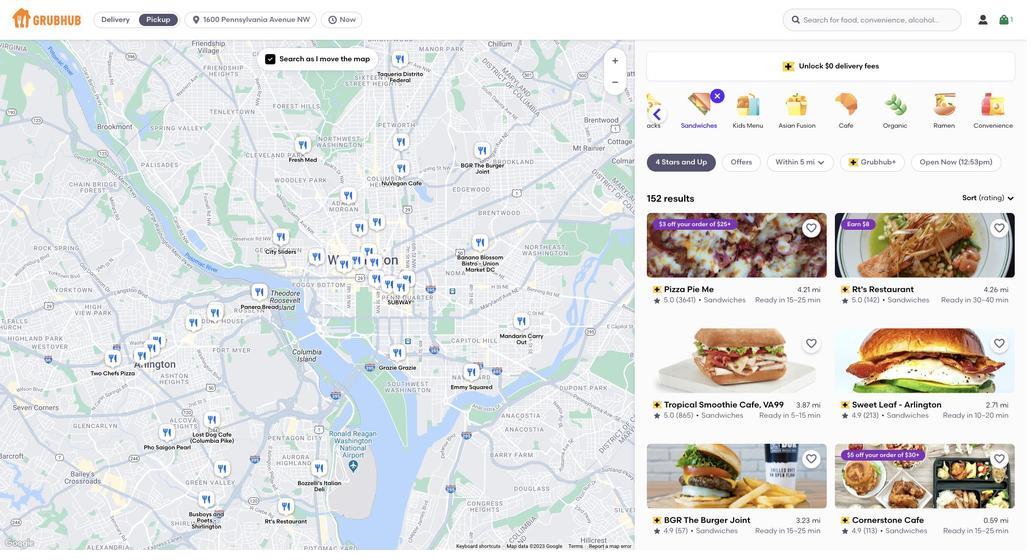 Task type: locate. For each thing, give the bounding box(es) containing it.
subscription pass image left "bgr the burger joint"
[[654, 517, 663, 525]]

rt's restaurant image
[[276, 497, 297, 519]]

order left $25+
[[692, 221, 709, 228]]

mi for pizza pie me
[[813, 286, 821, 295]]

cafe inside lost dog cafe (columbia pike) pho saigon pearl
[[218, 432, 232, 438]]

1 vertical spatial joint
[[730, 516, 751, 525]]

0 horizontal spatial joint
[[476, 168, 490, 175]]

sandwiches for cornerstone cafe
[[886, 527, 928, 536]]

5.0 left (142)
[[852, 296, 863, 305]]

your right $3
[[678, 221, 691, 228]]

None field
[[963, 193, 1016, 204]]

rating
[[982, 194, 1003, 203]]

0 horizontal spatial pizza
[[121, 370, 135, 377]]

0 vertical spatial map
[[354, 55, 370, 63]]

and inside busboys and poets - shirlington
[[213, 512, 224, 518]]

min down the 4.26 mi
[[996, 296, 1009, 305]]

subscription pass image right 4.21 mi
[[842, 286, 851, 294]]

in for tropical smoothie cafe, va99
[[784, 412, 790, 420]]

• right (142)
[[883, 296, 886, 305]]

- right the poets
[[214, 518, 216, 524]]

1 horizontal spatial now
[[942, 158, 958, 167]]

now right open
[[942, 158, 958, 167]]

map data ©2023 google
[[507, 544, 563, 550]]

0 horizontal spatial grubhub plus flag logo image
[[783, 62, 796, 71]]

mi right 5
[[807, 158, 815, 167]]

min down 3.23 mi
[[808, 527, 821, 536]]

15–25 down "0.59"
[[976, 527, 995, 536]]

• sandwiches for cafe
[[881, 527, 928, 536]]

0 vertical spatial now
[[340, 15, 356, 24]]

star icon image left 4.9 (57)
[[654, 528, 662, 536]]

1 vertical spatial and
[[213, 512, 224, 518]]

restaurant up (142)
[[870, 285, 915, 294]]

(213)
[[864, 412, 880, 420]]

- right leaf
[[899, 400, 903, 410]]

star icon image for pizza pie me
[[654, 297, 662, 305]]

0 horizontal spatial rt's restaurant
[[265, 519, 307, 525]]

error
[[621, 544, 632, 550]]

restaurant down bozzelli's
[[277, 519, 307, 525]]

5.0 for pizza pie me
[[664, 296, 675, 305]]

0 vertical spatial subscription pass image
[[654, 286, 663, 294]]

pizza pie me image
[[212, 459, 233, 481]]

pennsylvania
[[221, 15, 268, 24]]

mi right 3.23
[[813, 517, 821, 526]]

mi for bgr the burger joint
[[813, 517, 821, 526]]

1 horizontal spatial restaurant
[[870, 285, 915, 294]]

ready in 15–25 min down "0.59"
[[944, 527, 1009, 536]]

in for pizza pie me
[[780, 296, 786, 305]]

sandwiches left the to
[[888, 296, 930, 305]]

taqueria distrito federal image
[[390, 49, 411, 71]]

ready for tropical smoothie cafe, va99
[[760, 412, 782, 420]]

0 horizontal spatial your
[[678, 221, 691, 228]]

save this restaurant image
[[806, 222, 818, 235], [806, 338, 818, 350], [806, 453, 818, 466], [994, 453, 1006, 466]]

0 horizontal spatial order
[[692, 221, 709, 228]]

• sandwiches for pie
[[699, 296, 746, 305]]

sandwiches down "bgr the burger joint"
[[697, 527, 738, 536]]

mi right "0.59"
[[1001, 517, 1009, 526]]

in for sweet leaf - arlington
[[968, 412, 974, 420]]

star icon image left 5.0 (865)
[[654, 412, 662, 421]]

1 horizontal spatial your
[[866, 452, 879, 459]]

subscription pass image left pizza pie me
[[654, 286, 663, 294]]

kids
[[733, 122, 746, 129]]

bgr the burger joint logo image
[[647, 444, 827, 509]]

15–25 down 4.21
[[787, 296, 807, 305]]

15–25 down 3.23
[[787, 527, 807, 536]]

0 horizontal spatial rt's
[[265, 519, 275, 525]]

report a map error
[[589, 544, 632, 550]]

sandwiches down 'sweet leaf - arlington'
[[888, 412, 930, 420]]

taqueria distrito federal
[[378, 71, 423, 84]]

city
[[265, 249, 277, 256]]

• sandwiches for smoothie
[[697, 412, 744, 420]]

$5 off your order of $30+
[[848, 452, 920, 459]]

1 horizontal spatial pizza
[[665, 285, 686, 294]]

subscription pass image for sweet leaf - arlington
[[842, 402, 851, 409]]

star icon image left 5.0 (142)
[[842, 297, 850, 305]]

subscription pass image for tropical smoothie cafe, va99
[[654, 402, 663, 409]]

sandwiches down sandwiches image at the top
[[682, 122, 717, 129]]

star icon image left 5.0 (3641)
[[654, 297, 662, 305]]

and right the poets
[[213, 512, 224, 518]]

min for tropical smoothie cafe, va99
[[808, 412, 821, 420]]

ramen image
[[927, 93, 963, 116]]

1 vertical spatial restaurant
[[277, 519, 307, 525]]

0 vertical spatial bgr
[[461, 162, 473, 169]]

minus icon image
[[611, 77, 621, 87]]

order for cafe
[[881, 452, 897, 459]]

subscription pass image
[[654, 286, 663, 294], [842, 402, 851, 409]]

1 vertical spatial order
[[881, 452, 897, 459]]

0 vertical spatial of
[[710, 221, 716, 228]]

1 horizontal spatial map
[[610, 544, 620, 550]]

0 vertical spatial save this restaurant image
[[994, 222, 1006, 235]]

now inside button
[[340, 15, 356, 24]]

med
[[305, 157, 317, 164]]

manny & olga's pizza - petworth image
[[391, 132, 412, 154]]

1 horizontal spatial bgr
[[665, 516, 682, 525]]

0 vertical spatial burger
[[486, 162, 505, 169]]

italian gourmet deli image
[[347, 250, 367, 273]]

4.9 down sweet
[[852, 412, 862, 420]]

2 vertical spatial -
[[214, 518, 216, 524]]

• sandwiches for the
[[691, 527, 738, 536]]

1 vertical spatial now
[[942, 158, 958, 167]]

ready in 10–20 min
[[944, 412, 1009, 420]]

and left up
[[682, 158, 696, 167]]

5.0 for tropical smoothie cafe, va99
[[664, 412, 675, 420]]

nuvegan
[[382, 180, 407, 187]]

uptowner cafe image
[[307, 247, 327, 269]]

1600 pennsylvania avenue nw button
[[185, 12, 321, 28]]

min down the 0.59 mi on the bottom right
[[996, 527, 1009, 536]]

google
[[547, 544, 563, 550]]

1 vertical spatial rt's restaurant
[[265, 519, 307, 525]]

5.0 (3641)
[[664, 296, 696, 305]]

1 horizontal spatial grazie
[[399, 365, 417, 372]]

up
[[698, 158, 708, 167]]

0 horizontal spatial of
[[710, 221, 716, 228]]

1 vertical spatial subscription pass image
[[842, 402, 851, 409]]

rt's restaurant up (142)
[[853, 285, 915, 294]]

ready in 15–25 min down 4.21
[[756, 296, 821, 305]]

chicken + whiskey logan circle image
[[367, 212, 388, 234]]

now up the
[[340, 15, 356, 24]]

rt's inside map 'region'
[[265, 519, 275, 525]]

mi for tropical smoothie cafe, va99
[[813, 401, 821, 410]]

joint down bgr the burger joint logo
[[730, 516, 751, 525]]

sandwiches down me at the right bottom of page
[[704, 296, 746, 305]]

1 vertical spatial save this restaurant image
[[994, 338, 1006, 350]]

0 vertical spatial the
[[475, 162, 485, 169]]

svg image inside 1 button
[[999, 14, 1011, 26]]

unlock $0 delivery fees
[[800, 62, 880, 70]]

3.87 mi
[[797, 401, 821, 410]]

1 horizontal spatial rt's
[[853, 285, 868, 294]]

mandarin carry out image
[[512, 311, 532, 334]]

mi for cornerstone cafe
[[1001, 517, 1009, 526]]

3.23
[[797, 517, 811, 526]]

rt's restaurant down bozzelli's
[[265, 519, 307, 525]]

chopt creative salad co. image
[[379, 274, 400, 297]]

your right $5
[[866, 452, 879, 459]]

(12:53pm)
[[959, 158, 993, 167]]

15–25
[[787, 296, 807, 305], [787, 527, 807, 536], [976, 527, 995, 536]]

1 horizontal spatial order
[[881, 452, 897, 459]]

bgr
[[461, 162, 473, 169], [665, 516, 682, 525]]

0 vertical spatial your
[[678, 221, 691, 228]]

burger inside fresh med bgr the burger joint
[[486, 162, 505, 169]]

5.0 left (3641)
[[664, 296, 675, 305]]

star icon image for rt's restaurant
[[842, 297, 850, 305]]

squared
[[469, 384, 493, 391]]

union
[[483, 260, 499, 267]]

min down "2.71 mi" at the right bottom
[[996, 412, 1009, 420]]

1 horizontal spatial the
[[684, 516, 699, 525]]

• down pie
[[699, 296, 702, 305]]

mandarin
[[500, 333, 527, 340]]

152
[[647, 193, 662, 204]]

map right the
[[354, 55, 370, 63]]

subscription pass image for bgr the burger joint
[[654, 517, 663, 525]]

1 horizontal spatial subscription pass image
[[842, 402, 851, 409]]

bistro
[[462, 260, 478, 267]]

1 vertical spatial map
[[610, 544, 620, 550]]

joint down bgr the burger joint image
[[476, 168, 490, 175]]

nuvegan cafe
[[382, 180, 422, 187]]

rt's up 5.0 (142)
[[853, 285, 868, 294]]

2.71
[[987, 401, 999, 410]]

•
[[699, 296, 702, 305], [883, 296, 886, 305], [697, 412, 699, 420], [882, 412, 885, 420], [691, 527, 694, 536], [881, 527, 884, 536]]

• sandwiches down "bgr the burger joint"
[[691, 527, 738, 536]]

4.9 left "(57)"
[[664, 527, 674, 536]]

subscription pass image for rt's restaurant
[[842, 286, 851, 294]]

grubhub plus flag logo image
[[783, 62, 796, 71], [849, 159, 860, 167]]

star icon image for sweet leaf - arlington
[[842, 412, 850, 421]]

cafe right dog
[[218, 432, 232, 438]]

0 horizontal spatial bgr
[[461, 162, 473, 169]]

rise bakery image
[[339, 185, 359, 208]]

your
[[678, 221, 691, 228], [866, 452, 879, 459]]

mi right '3.87'
[[813, 401, 821, 410]]

convenience image
[[976, 93, 1012, 116]]

• sandwiches down me at the right bottom of page
[[699, 296, 746, 305]]

152 results
[[647, 193, 695, 204]]

off right $5
[[856, 452, 864, 459]]

3.87
[[797, 401, 811, 410]]

0 vertical spatial -
[[479, 260, 482, 267]]

0 vertical spatial joint
[[476, 168, 490, 175]]

min down 3.87 mi
[[808, 412, 821, 420]]

4.9 (57)
[[664, 527, 689, 536]]

rt's restaurant logo image
[[836, 213, 1016, 278]]

kids menu
[[733, 122, 764, 129]]

fresh
[[289, 157, 304, 164]]

restaurant
[[870, 285, 915, 294], [277, 519, 307, 525]]

of left $25+
[[710, 221, 716, 228]]

• sandwiches
[[699, 296, 746, 305], [883, 296, 930, 305], [697, 412, 744, 420], [882, 412, 930, 420], [691, 527, 738, 536], [881, 527, 928, 536]]

order left the '$30+'
[[881, 452, 897, 459]]

star icon image for cornerstone cafe
[[842, 528, 850, 536]]

1 vertical spatial the
[[684, 516, 699, 525]]

• for smoothie
[[697, 412, 699, 420]]

0 vertical spatial rt's restaurant
[[853, 285, 915, 294]]

mi right '2.71'
[[1001, 401, 1009, 410]]

ready for rt's restaurant
[[942, 296, 964, 305]]

in for cornerstone cafe
[[968, 527, 974, 536]]

0 horizontal spatial and
[[213, 512, 224, 518]]

subscription pass image for cornerstone cafe
[[842, 517, 851, 525]]

save this restaurant button
[[803, 219, 821, 238], [991, 219, 1009, 238], [803, 335, 821, 353], [991, 335, 1009, 353], [803, 450, 821, 469], [991, 450, 1009, 469]]

• sandwiches down 'sweet leaf - arlington'
[[882, 412, 930, 420]]

keyboard
[[457, 544, 478, 550]]

subscription pass image left tropical
[[654, 402, 663, 409]]

• sandwiches down smoothie
[[697, 412, 744, 420]]

1 horizontal spatial joint
[[730, 516, 751, 525]]

min for pizza pie me
[[808, 296, 821, 305]]

save this restaurant image down 30–40
[[994, 338, 1006, 350]]

off right $3
[[668, 221, 676, 228]]

ready for sweet leaf - arlington
[[944, 412, 966, 420]]

asian fusion image
[[780, 93, 816, 116]]

star icon image left '4.9 (213)'
[[842, 412, 850, 421]]

emmy
[[451, 384, 468, 391]]

1 vertical spatial your
[[866, 452, 879, 459]]

• right "(57)"
[[691, 527, 694, 536]]

• sandwiches down cornerstone cafe
[[881, 527, 928, 536]]

map right a in the bottom of the page
[[610, 544, 620, 550]]

banana
[[458, 254, 479, 261]]

- right 'bistro'
[[479, 260, 482, 267]]

0 vertical spatial and
[[682, 158, 696, 167]]

grubhub+
[[862, 158, 897, 167]]

• sandwiches right (142)
[[883, 296, 930, 305]]

snacks image
[[633, 93, 668, 116]]

unlock
[[800, 62, 824, 70]]

svg image
[[978, 14, 990, 26], [999, 14, 1011, 26], [191, 15, 202, 25], [328, 15, 338, 25], [267, 56, 274, 62], [714, 92, 722, 100], [817, 159, 826, 167], [1007, 194, 1016, 203]]

now
[[340, 15, 356, 24], [942, 158, 958, 167]]

sweet leaf - arlington image
[[206, 300, 227, 323]]

pizza right the chefs
[[121, 370, 135, 377]]

0 vertical spatial grubhub plus flag logo image
[[783, 62, 796, 71]]

and
[[682, 158, 696, 167], [213, 512, 224, 518]]

0 horizontal spatial the
[[475, 162, 485, 169]]

arlington
[[905, 400, 942, 410]]

results
[[664, 193, 695, 204]]

mi for rt's restaurant
[[1001, 286, 1009, 295]]

asian
[[779, 122, 796, 129]]

1 vertical spatial of
[[898, 452, 904, 459]]

sandwiches down the tropical smoothie cafe, va99
[[702, 412, 744, 420]]

1 horizontal spatial of
[[898, 452, 904, 459]]

2.71 mi
[[987, 401, 1009, 410]]

0 horizontal spatial burger
[[486, 162, 505, 169]]

subway® image
[[391, 277, 412, 300]]

ready in 15–25 min
[[756, 296, 821, 305], [756, 527, 821, 536], [944, 527, 1009, 536]]

$0
[[826, 62, 834, 70]]

of for cafe
[[898, 452, 904, 459]]

poppyseed rye image
[[142, 338, 162, 361]]

star icon image left the 4.9 (113)
[[842, 528, 850, 536]]

grazie
[[379, 365, 397, 372], [399, 365, 417, 372]]

1 vertical spatial burger
[[701, 516, 728, 525]]

grubhub plus flag logo image for unlock $0 delivery fees
[[783, 62, 796, 71]]

of left the '$30+'
[[898, 452, 904, 459]]

italian
[[324, 480, 342, 487]]

svg image
[[792, 15, 802, 25]]

star icon image for bgr the burger joint
[[654, 528, 662, 536]]

1 vertical spatial grubhub plus flag logo image
[[849, 159, 860, 167]]

0 vertical spatial order
[[692, 221, 709, 228]]

0 horizontal spatial now
[[340, 15, 356, 24]]

cafe right nuvegan
[[409, 180, 422, 187]]

1 vertical spatial bgr
[[665, 516, 682, 525]]

1 vertical spatial rt's
[[265, 519, 275, 525]]

ready for cornerstone cafe
[[944, 527, 966, 536]]

proceed to checkout button
[[878, 300, 1015, 319]]

sandwiches for sweet leaf - arlington
[[888, 412, 930, 420]]

move
[[320, 55, 339, 63]]

• right (113) on the bottom of the page
[[881, 527, 884, 536]]

0 vertical spatial pizza
[[665, 285, 686, 294]]

1 vertical spatial -
[[899, 400, 903, 410]]

1 button
[[999, 11, 1014, 29]]

• for pie
[[699, 296, 702, 305]]

bozzelli's italian deli image
[[309, 458, 330, 481]]

0 horizontal spatial off
[[668, 221, 676, 228]]

pickup button
[[137, 12, 180, 28]]

subscription pass image
[[842, 286, 851, 294], [654, 402, 663, 409], [654, 517, 663, 525], [842, 517, 851, 525]]

0.59 mi
[[984, 517, 1009, 526]]

ready for bgr the burger joint
[[756, 527, 778, 536]]

star icon image for tropical smoothie cafe, va99
[[654, 412, 662, 421]]

subscription pass image left cornerstone
[[842, 517, 851, 525]]

rt's left rt's restaurant icon
[[265, 519, 275, 525]]

snacks
[[640, 122, 661, 129]]

grubhub plus flag logo image left grubhub+ at top
[[849, 159, 860, 167]]

1 horizontal spatial off
[[856, 452, 864, 459]]

pizza pie me logo image
[[647, 213, 827, 278]]

pizza up 5.0 (3641)
[[665, 285, 686, 294]]

nuvegan cafe image
[[392, 158, 412, 181]]

1 vertical spatial pizza
[[121, 370, 135, 377]]

0.59
[[984, 517, 999, 526]]

1 horizontal spatial -
[[479, 260, 482, 267]]

busboys and poets - shirlington
[[189, 512, 224, 531]]

a
[[606, 544, 609, 550]]

bgr inside fresh med bgr the burger joint
[[461, 162, 473, 169]]

4.9 for sweet leaf - arlington
[[852, 412, 862, 420]]

grazie grazie image
[[388, 343, 408, 365]]

0 horizontal spatial subscription pass image
[[654, 286, 663, 294]]

• for the
[[691, 527, 694, 536]]

svg image inside 1600 pennsylvania avenue nw button
[[191, 15, 202, 25]]

grubhub plus flag logo image left unlock
[[783, 62, 796, 71]]

- inside busboys and poets - shirlington
[[214, 518, 216, 524]]

save this restaurant image down )
[[994, 222, 1006, 235]]

min for rt's restaurant
[[996, 296, 1009, 305]]

none field containing sort
[[963, 193, 1016, 204]]

distrito
[[403, 71, 423, 77]]

sandwiches for pizza pie me
[[704, 296, 746, 305]]

delivery
[[836, 62, 864, 70]]

0 vertical spatial restaurant
[[870, 285, 915, 294]]

mi right 4.26
[[1001, 286, 1009, 295]]

bozzelli's image
[[365, 252, 385, 275]]

ready in 15–25 min down 3.23
[[756, 527, 821, 536]]

sort ( rating )
[[963, 194, 1005, 203]]

stars
[[662, 158, 680, 167]]

4.9 left (113) on the bottom of the page
[[852, 527, 862, 536]]

min down 4.21 mi
[[808, 296, 821, 305]]

sandwiches down cornerstone cafe
[[886, 527, 928, 536]]

save this restaurant image
[[994, 222, 1006, 235], [994, 338, 1006, 350]]

mi right 4.21
[[813, 286, 821, 295]]

1 horizontal spatial grubhub plus flag logo image
[[849, 159, 860, 167]]

4.26 mi
[[985, 286, 1009, 295]]

0 horizontal spatial -
[[214, 518, 216, 524]]

sweet leaf - arlington logo image
[[836, 329, 1016, 394]]

• right (213) in the right bottom of the page
[[882, 412, 885, 420]]

rt's restaurant inside map 'region'
[[265, 519, 307, 525]]

0 horizontal spatial restaurant
[[277, 519, 307, 525]]

• sandwiches for restaurant
[[883, 296, 930, 305]]

star icon image
[[654, 297, 662, 305], [842, 297, 850, 305], [654, 412, 662, 421], [842, 412, 850, 421], [654, 528, 662, 536], [842, 528, 850, 536]]

0 horizontal spatial grazie
[[379, 365, 397, 372]]

0 vertical spatial off
[[668, 221, 676, 228]]

5.0 left (865)
[[664, 412, 675, 420]]

2 horizontal spatial -
[[899, 400, 903, 410]]

4.9
[[852, 412, 862, 420], [664, 527, 674, 536], [852, 527, 862, 536]]

grazie grazie two chefs pizza
[[91, 365, 417, 377]]

off for pizza
[[668, 221, 676, 228]]

of
[[710, 221, 716, 228], [898, 452, 904, 459]]

in for bgr the burger joint
[[780, 527, 786, 536]]

1 vertical spatial off
[[856, 452, 864, 459]]

$25+
[[718, 221, 732, 228]]

subscription pass image left sweet
[[842, 402, 851, 409]]

• right (865)
[[697, 412, 699, 420]]



Task type: vqa. For each thing, say whether or not it's contained in the screenshot.


Task type: describe. For each thing, give the bounding box(es) containing it.
data
[[518, 544, 529, 550]]

fusion
[[797, 122, 816, 129]]

emmy squared image
[[462, 362, 482, 385]]

sweet
[[853, 400, 878, 410]]

1600
[[204, 15, 220, 24]]

1 save this restaurant image from the top
[[994, 222, 1006, 235]]

potbelly sandwich works image
[[367, 269, 387, 291]]

true food kitchen image
[[132, 346, 152, 368]]

bozzelli's
[[298, 480, 323, 487]]

1600 pennsylvania avenue nw
[[204, 15, 310, 24]]

• for restaurant
[[883, 296, 886, 305]]

cafe image
[[829, 93, 865, 116]]

(57)
[[676, 527, 689, 536]]

4.21
[[798, 286, 811, 295]]

pho
[[144, 445, 155, 451]]

dc
[[487, 266, 495, 273]]

cafe down cafe image
[[840, 122, 854, 129]]

5.0 (865)
[[664, 412, 694, 420]]

pike)
[[221, 438, 234, 444]]

organic image
[[878, 93, 914, 116]]

order for pie
[[692, 221, 709, 228]]

keyboard shortcuts
[[457, 544, 501, 550]]

the
[[341, 55, 352, 63]]

market
[[466, 266, 485, 273]]

as
[[306, 55, 314, 63]]

i
[[316, 55, 318, 63]]

1 horizontal spatial and
[[682, 158, 696, 167]]

sort
[[963, 194, 978, 203]]

menu
[[747, 122, 764, 129]]

15–25 for me
[[787, 296, 807, 305]]

hipcityveg chinatown image
[[397, 269, 418, 292]]

panera
[[241, 304, 261, 311]]

sandwiches image
[[682, 93, 717, 116]]

emmy squared
[[451, 384, 493, 391]]

banana blossom bistro - union market dc image
[[470, 232, 491, 255]]

bgr the burger joint image
[[473, 140, 493, 163]]

4.9 for bgr the burger joint
[[664, 527, 674, 536]]

within 5 mi
[[776, 158, 815, 167]]

mi for sweet leaf - arlington
[[1001, 401, 1009, 410]]

min for cornerstone cafe
[[996, 527, 1009, 536]]

pearl
[[177, 445, 191, 451]]

google image
[[3, 537, 36, 551]]

30–40
[[974, 296, 995, 305]]

delivery button
[[94, 12, 137, 28]]

taqueria
[[378, 71, 402, 77]]

bozzelli's italian deli
[[298, 480, 342, 493]]

ready in 30–40 min
[[942, 296, 1009, 305]]

map region
[[0, 0, 758, 551]]

off for cornerstone
[[856, 452, 864, 459]]

cornerstone
[[853, 516, 903, 525]]

min for sweet leaf - arlington
[[996, 412, 1009, 420]]

busboys
[[189, 512, 212, 518]]

$3 off your order of $25+
[[660, 221, 732, 228]]

10–20
[[975, 412, 995, 420]]

shirlington
[[192, 524, 222, 531]]

busboys and poets - shirlington image
[[196, 490, 217, 512]]

your for cornerstone
[[866, 452, 879, 459]]

sandwiches for tropical smoothie cafe, va99
[[702, 412, 744, 420]]

• for leaf
[[882, 412, 885, 420]]

the inside fresh med bgr the burger joint
[[475, 162, 485, 169]]

0 vertical spatial rt's
[[853, 285, 868, 294]]

- inside city sliders banana blossom bistro - union market dc
[[479, 260, 482, 267]]

• sandwiches for leaf
[[882, 412, 930, 420]]

pho saigon pearl image
[[157, 423, 177, 445]]

4.9 (113)
[[852, 527, 878, 536]]

©2023
[[530, 544, 545, 550]]

4.9 for cornerstone cafe
[[852, 527, 862, 536]]

two
[[91, 370, 102, 377]]

report
[[589, 544, 605, 550]]

)
[[1003, 194, 1005, 203]]

city sliders image
[[271, 227, 291, 249]]

min for bgr the burger joint
[[808, 527, 821, 536]]

pickup
[[147, 15, 171, 24]]

1 horizontal spatial burger
[[701, 516, 728, 525]]

lost dog cafe (columbia pike) pho saigon pearl
[[144, 432, 234, 451]]

main navigation navigation
[[0, 0, 1028, 40]]

ready in 15–25 min for burger
[[756, 527, 821, 536]]

grazie grazie image
[[334, 254, 355, 277]]

lost dog cafe (columbia pike) image
[[202, 410, 222, 432]]

15–25 for burger
[[787, 527, 807, 536]]

in for rt's restaurant
[[966, 296, 972, 305]]

now button
[[321, 12, 367, 28]]

to
[[940, 305, 947, 313]]

4.21 mi
[[798, 286, 821, 295]]

svg image inside now button
[[328, 15, 338, 25]]

tropical smoothie cafe, va99 image
[[147, 331, 168, 353]]

ready in 5–15 min
[[760, 412, 821, 420]]

Search for food, convenience, alcohol... search field
[[783, 9, 962, 31]]

bread
[[262, 304, 279, 311]]

0 horizontal spatial map
[[354, 55, 370, 63]]

cafe right cornerstone
[[905, 516, 925, 525]]

tropical smoothie cafe, va99 logo image
[[647, 329, 827, 394]]

ramen
[[934, 122, 956, 129]]

1 horizontal spatial rt's restaurant
[[853, 285, 915, 294]]

kids menu image
[[731, 93, 767, 116]]

organic
[[884, 122, 908, 129]]

cornerstone cafe logo image
[[836, 444, 1016, 509]]

grubhub plus flag logo image for grubhub+
[[849, 159, 860, 167]]

ready for pizza pie me
[[756, 296, 778, 305]]

out
[[517, 339, 527, 346]]

cornerstone cafe image
[[359, 242, 379, 264]]

sandwiches for rt's restaurant
[[888, 296, 930, 305]]

fresh med image
[[293, 135, 313, 157]]

• for cafe
[[881, 527, 884, 536]]

le pain quotidien (clarendon blvd) image
[[184, 313, 204, 335]]

avenue
[[270, 15, 296, 24]]

dog
[[206, 432, 217, 438]]

sandwiches for bgr the burger joint
[[697, 527, 738, 536]]

$3
[[660, 221, 667, 228]]

subway®
[[388, 299, 415, 306]]

(865)
[[676, 412, 694, 420]]

3.23 mi
[[797, 517, 821, 526]]

panera bread image
[[250, 282, 270, 305]]

ready in 15–25 min for me
[[756, 296, 821, 305]]

tropical
[[665, 400, 698, 410]]

joint inside fresh med bgr the burger joint
[[476, 168, 490, 175]]

fees
[[865, 62, 880, 70]]

bgr the burger joint
[[665, 516, 751, 525]]

of for pie
[[710, 221, 716, 228]]

two chefs pizza image
[[103, 349, 123, 371]]

5–15
[[792, 412, 807, 420]]

me
[[702, 285, 715, 294]]

nw
[[297, 15, 310, 24]]

courthaus social image
[[205, 303, 226, 325]]

your for pizza
[[678, 221, 691, 228]]

4.9 (213)
[[852, 412, 880, 420]]

subscription pass image for pizza pie me
[[654, 286, 663, 294]]

plus icon image
[[611, 56, 621, 66]]

2 save this restaurant image from the top
[[994, 338, 1006, 350]]

mikko nordic fine food image
[[350, 218, 370, 240]]

report a map error link
[[589, 544, 632, 550]]

blossom
[[481, 254, 504, 261]]

$8
[[863, 221, 870, 228]]

restaurant inside map 'region'
[[277, 519, 307, 525]]

pizza inside grazie grazie two chefs pizza
[[121, 370, 135, 377]]

4.26
[[985, 286, 999, 295]]

5.0 for rt's restaurant
[[852, 296, 863, 305]]

checkout
[[949, 305, 983, 313]]

1 grazie from the left
[[379, 365, 397, 372]]

saigon
[[156, 445, 175, 451]]

poets
[[197, 518, 212, 524]]

search
[[280, 55, 304, 63]]

federal
[[390, 77, 411, 84]]

4 stars and up
[[656, 158, 708, 167]]

deli
[[314, 486, 325, 493]]

$30+
[[906, 452, 920, 459]]

mandarin carry out
[[500, 333, 544, 346]]

2 grazie from the left
[[399, 365, 417, 372]]



